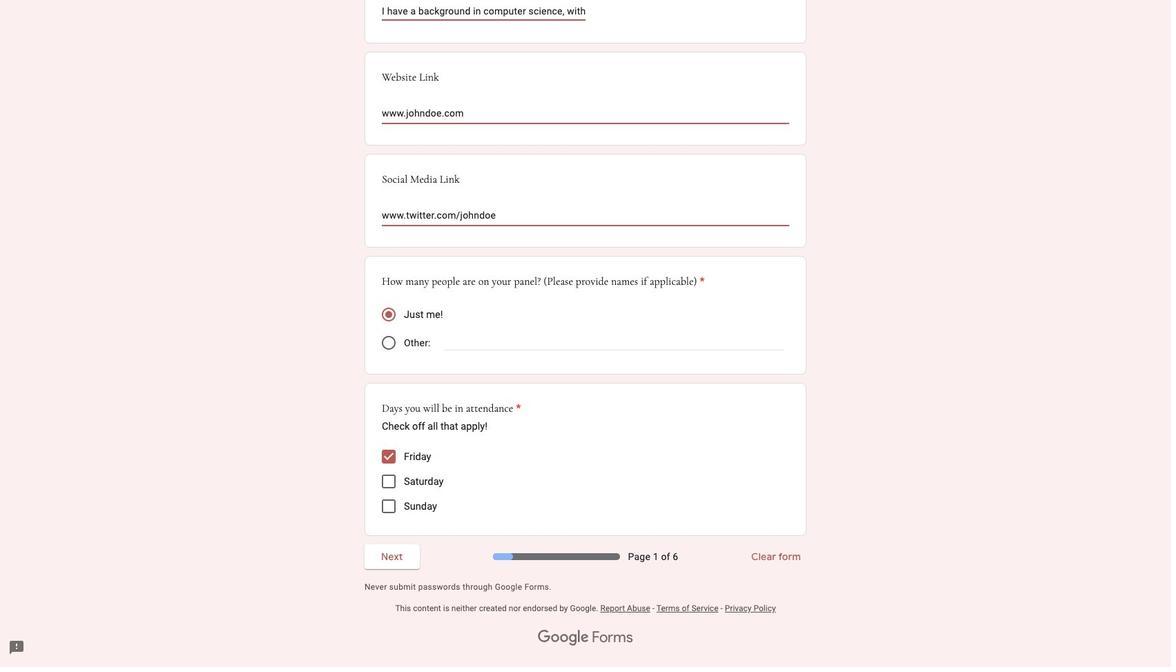 Task type: locate. For each thing, give the bounding box(es) containing it.
0 vertical spatial heading
[[382, 274, 705, 290]]

1 heading from the top
[[382, 274, 705, 290]]

just me! image
[[385, 312, 392, 319]]

None text field
[[382, 3, 586, 20], [382, 209, 789, 225], [382, 3, 586, 20], [382, 209, 789, 225]]

Friday checkbox
[[382, 450, 396, 464]]

1 vertical spatial required question element
[[513, 401, 521, 417]]

1 vertical spatial heading
[[382, 401, 521, 417]]

2 heading from the top
[[382, 401, 521, 417]]

heading
[[382, 274, 705, 290], [382, 401, 521, 417]]

progress bar
[[493, 554, 620, 561]]

None radio
[[382, 337, 396, 350]]

None text field
[[382, 107, 789, 123]]

list
[[365, 0, 807, 537], [382, 445, 789, 520]]

0 vertical spatial required question element
[[697, 274, 705, 290]]

report a problem to google image
[[8, 640, 25, 657]]

required question element
[[697, 274, 705, 290], [513, 401, 521, 417]]



Task type: vqa. For each thing, say whether or not it's contained in the screenshot.
word.
no



Task type: describe. For each thing, give the bounding box(es) containing it.
Sunday checkbox
[[382, 500, 396, 514]]

0 horizontal spatial required question element
[[513, 401, 521, 417]]

google image
[[538, 631, 589, 647]]

Just me! radio
[[382, 308, 396, 322]]

Other response text field
[[444, 334, 784, 350]]

1 horizontal spatial required question element
[[697, 274, 705, 290]]

Saturday checkbox
[[382, 475, 396, 489]]

friday image
[[382, 450, 396, 464]]



